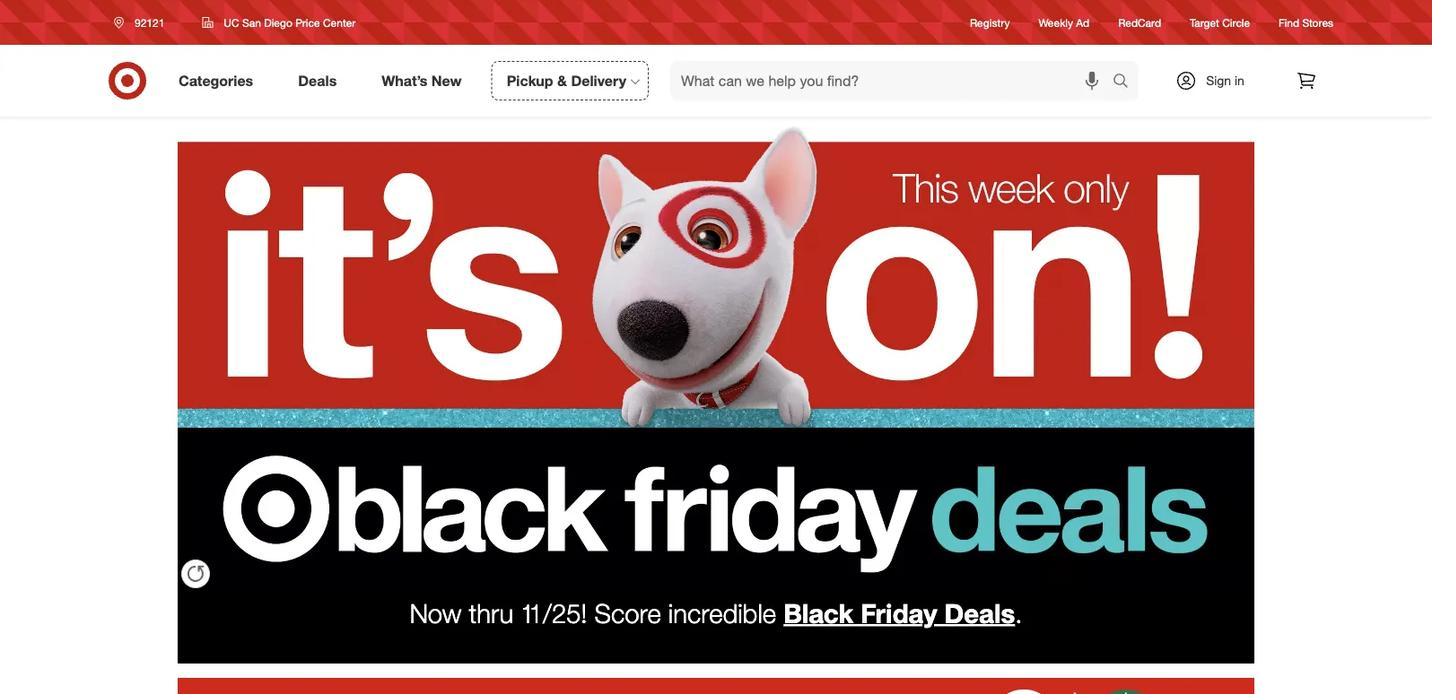 Task type: describe. For each thing, give the bounding box(es) containing it.
sign in
[[1206, 73, 1245, 88]]

target circle link
[[1190, 15, 1250, 30]]

this week only it's on! target black friday deals image
[[178, 117, 1255, 592]]

target
[[1190, 16, 1220, 29]]

price
[[295, 16, 320, 29]]

weekly
[[1039, 16, 1073, 29]]

sign in link
[[1160, 61, 1273, 101]]

deals link
[[283, 61, 359, 101]]

incredible
[[668, 597, 776, 630]]

now thru 11 /25! score incredible black friday deals .
[[410, 597, 1023, 630]]

center
[[323, 16, 356, 29]]

pickup & delivery
[[507, 72, 626, 89]]

diego
[[264, 16, 292, 29]]

in
[[1235, 73, 1245, 88]]

categories
[[179, 72, 253, 89]]

new
[[432, 72, 462, 89]]

uc san diego price center button
[[191, 6, 367, 39]]

score
[[595, 597, 661, 630]]

circle
[[1223, 16, 1250, 29]]

friday
[[861, 597, 937, 630]]

categories link
[[163, 61, 276, 101]]

92121 button
[[102, 6, 183, 39]]

uc san diego price center
[[224, 16, 356, 29]]

.
[[1015, 597, 1023, 630]]

weekly ad
[[1039, 16, 1090, 29]]

find stores
[[1279, 16, 1334, 29]]

now
[[410, 597, 462, 630]]

registry link
[[970, 15, 1010, 30]]

uc
[[224, 16, 239, 29]]

weekly ad link
[[1039, 15, 1090, 30]]

delivery
[[571, 72, 626, 89]]



Task type: vqa. For each thing, say whether or not it's contained in the screenshot.
'Now'
yes



Task type: locate. For each thing, give the bounding box(es) containing it.
1 vertical spatial deals
[[945, 597, 1015, 630]]

search button
[[1105, 61, 1148, 104]]

search
[[1105, 74, 1148, 91]]

what's new link
[[366, 61, 484, 101]]

advertisement region
[[178, 679, 1255, 695]]

find stores link
[[1279, 15, 1334, 30]]

target circle
[[1190, 16, 1250, 29]]

sign
[[1206, 73, 1231, 88]]

92121
[[135, 16, 165, 29]]

redcard
[[1118, 16, 1161, 29]]

deals down price
[[298, 72, 337, 89]]

stores
[[1303, 16, 1334, 29]]

what's new
[[382, 72, 462, 89]]

what's
[[382, 72, 428, 89]]

deals
[[298, 72, 337, 89], [945, 597, 1015, 630]]

What can we help you find? suggestions appear below search field
[[670, 61, 1117, 101]]

redcard link
[[1118, 15, 1161, 30]]

deals right friday
[[945, 597, 1015, 630]]

&
[[557, 72, 567, 89]]

ad
[[1076, 16, 1090, 29]]

1 horizontal spatial deals
[[945, 597, 1015, 630]]

san
[[242, 16, 261, 29]]

0 vertical spatial deals
[[298, 72, 337, 89]]

find
[[1279, 16, 1300, 29]]

/25!
[[543, 597, 587, 630]]

pickup
[[507, 72, 553, 89]]

11
[[521, 597, 543, 630]]

thru
[[469, 597, 514, 630]]

black
[[784, 597, 854, 630]]

0 horizontal spatial deals
[[298, 72, 337, 89]]

registry
[[970, 16, 1010, 29]]

pickup & delivery link
[[492, 61, 649, 101]]



